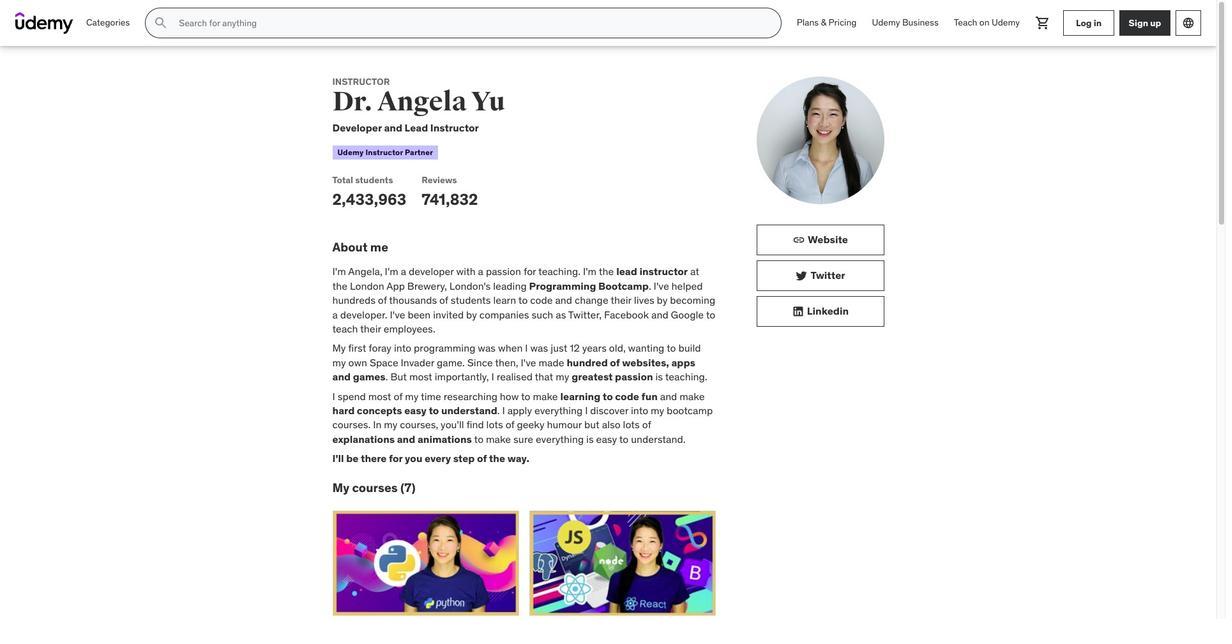 Task type: locate. For each thing, give the bounding box(es) containing it.
1 horizontal spatial udemy
[[872, 17, 900, 28]]

0 horizontal spatial is
[[586, 433, 594, 446]]

students
[[355, 174, 393, 186], [451, 294, 491, 307]]

leading
[[493, 280, 527, 292]]

0 horizontal spatial code
[[530, 294, 553, 307]]

1 vertical spatial teaching.
[[665, 371, 708, 383]]

1 horizontal spatial was
[[531, 342, 548, 355]]

code left "fun"
[[615, 390, 639, 403]]

1 horizontal spatial their
[[611, 294, 632, 307]]

2 i'm from the left
[[385, 265, 399, 278]]

0 horizontal spatial into
[[394, 342, 412, 355]]

0 vertical spatial the
[[599, 265, 614, 278]]

1 horizontal spatial is
[[656, 371, 663, 383]]

0 horizontal spatial their
[[360, 323, 381, 335]]

the left lead
[[599, 265, 614, 278]]

2 vertical spatial i've
[[521, 356, 536, 369]]

small image
[[793, 234, 806, 247], [792, 305, 805, 318]]

0 vertical spatial my
[[333, 342, 346, 355]]

i'm up programming bootcamp
[[583, 265, 597, 278]]

was
[[478, 342, 496, 355], [531, 342, 548, 355]]

most down invader at bottom left
[[409, 371, 432, 383]]

sign
[[1129, 17, 1149, 28]]

i up "but"
[[585, 404, 588, 417]]

i
[[525, 342, 528, 355], [492, 371, 494, 383], [333, 390, 335, 403], [502, 404, 505, 417], [585, 404, 588, 417]]

game.
[[437, 356, 465, 369]]

into
[[394, 342, 412, 355], [631, 404, 649, 417]]

teaching.
[[539, 265, 581, 278], [665, 371, 708, 383]]

udemy
[[872, 17, 900, 28], [992, 17, 1020, 28], [338, 148, 364, 157]]

and inside i spend most of my time researching how to make learning to code fun and make hard concepts easy to understand
[[660, 390, 677, 403]]

i've up realised at the bottom of page
[[521, 356, 536, 369]]

i right when
[[525, 342, 528, 355]]

and left lead on the top of the page
[[384, 121, 402, 134]]

1 vertical spatial the
[[333, 280, 348, 292]]

of right step
[[477, 452, 487, 465]]

0 vertical spatial .
[[649, 280, 651, 292]]

most
[[409, 371, 432, 383], [368, 390, 391, 403]]

i'm up app
[[385, 265, 399, 278]]

of down "apply"
[[506, 419, 515, 431]]

3 i'm from the left
[[583, 265, 597, 278]]

0 horizontal spatial .
[[386, 371, 388, 383]]

but
[[584, 419, 600, 431]]

2 horizontal spatial i've
[[654, 280, 669, 292]]

0 vertical spatial everything
[[535, 404, 583, 417]]

code inside i spend most of my time researching how to make learning to code fun and make hard concepts easy to understand
[[615, 390, 639, 403]]

make up bootcamp on the right bottom
[[680, 390, 705, 403]]

log in
[[1076, 17, 1102, 28]]

small image left linkedin
[[792, 305, 805, 318]]

and down 'programming'
[[555, 294, 572, 307]]

i'm left angela,
[[333, 265, 346, 278]]

is down "but"
[[586, 433, 594, 446]]

and inside hundred of websites, apps and games
[[333, 371, 351, 383]]

0 vertical spatial small image
[[793, 234, 806, 247]]

about me
[[333, 239, 388, 255]]

1 vertical spatial everything
[[536, 433, 584, 446]]

bootcamp
[[667, 404, 713, 417]]

and right "fun"
[[660, 390, 677, 403]]

. for i've
[[649, 280, 651, 292]]

0 horizontal spatial make
[[486, 433, 511, 446]]

1 horizontal spatial i've
[[521, 356, 536, 369]]

udemy left business
[[872, 17, 900, 28]]

0 horizontal spatial most
[[368, 390, 391, 403]]

and inside . i apply everything i discover into my bootcamp courses. in my courses, you'll find lots of geeky humour but also lots of explanations and animations to make sure everything is easy to understand.
[[397, 433, 415, 446]]

for left you
[[389, 452, 403, 465]]

students down london's
[[451, 294, 491, 307]]

learn
[[493, 294, 516, 307]]

teaching. up 'programming'
[[539, 265, 581, 278]]

1 my from the top
[[333, 342, 346, 355]]

0 horizontal spatial passion
[[486, 265, 521, 278]]

own
[[348, 356, 367, 369]]

most for but
[[409, 371, 432, 383]]

at the london app brewery, london's leading
[[333, 265, 700, 292]]

lives
[[634, 294, 655, 307]]

0 horizontal spatial i'm
[[333, 265, 346, 278]]

their down developer.
[[360, 323, 381, 335]]

companies
[[480, 308, 529, 321]]

0 horizontal spatial lots
[[486, 419, 503, 431]]

1 vertical spatial code
[[615, 390, 639, 403]]

explanations
[[333, 433, 395, 446]]

the inside at the london app brewery, london's leading
[[333, 280, 348, 292]]

. inside . i apply everything i discover into my bootcamp courses. in my courses, you'll find lots of geeky humour but also lots of explanations and animations to make sure everything is easy to understand.
[[498, 404, 500, 417]]

1 vertical spatial small image
[[792, 305, 805, 318]]

1 was from the left
[[478, 342, 496, 355]]

is down websites,
[[656, 371, 663, 383]]

i'm
[[333, 265, 346, 278], [385, 265, 399, 278], [583, 265, 597, 278]]

is inside . i apply everything i discover into my bootcamp courses. in my courses, you'll find lots of geeky humour but also lots of explanations and animations to make sure everything is easy to understand.
[[586, 433, 594, 446]]

1 horizontal spatial i'm
[[385, 265, 399, 278]]

teach on udemy
[[954, 17, 1020, 28]]

0 horizontal spatial easy
[[404, 404, 427, 417]]

1 horizontal spatial lots
[[623, 419, 640, 431]]

2 vertical spatial .
[[498, 404, 500, 417]]

programming
[[529, 280, 596, 292]]

1 vertical spatial is
[[586, 433, 594, 446]]

such
[[532, 308, 553, 321]]

my left time
[[405, 390, 419, 403]]

Search for anything text field
[[177, 12, 766, 34]]

udemy for udemy business
[[872, 17, 900, 28]]

of inside hundred of websites, apps and games
[[610, 356, 620, 369]]

to right learn
[[519, 294, 528, 307]]

passion
[[486, 265, 521, 278], [615, 371, 653, 383]]

lots
[[486, 419, 503, 431], [623, 419, 640, 431]]

easy down also
[[596, 433, 617, 446]]

1 vertical spatial students
[[451, 294, 491, 307]]

just
[[551, 342, 568, 355]]

bootcamp
[[599, 280, 649, 292]]

small image left website
[[793, 234, 806, 247]]

games
[[353, 371, 386, 383]]

by right lives
[[657, 294, 668, 307]]

make down . but most importantly, i realised that my greatest passion is teaching.
[[533, 390, 558, 403]]

small image inside the linkedin link
[[792, 305, 805, 318]]

shopping cart with 0 items image
[[1036, 15, 1051, 31]]

2 horizontal spatial the
[[599, 265, 614, 278]]

1 vertical spatial for
[[389, 452, 403, 465]]

by right invited
[[466, 308, 477, 321]]

easy up 'courses,'
[[404, 404, 427, 417]]

into down "fun"
[[631, 404, 649, 417]]

instructor left the partner
[[366, 148, 403, 157]]

instructor up developer
[[333, 76, 390, 88]]

instructor right lead on the top of the page
[[430, 121, 479, 134]]

passion down websites,
[[615, 371, 653, 383]]

most up concepts
[[368, 390, 391, 403]]

there
[[361, 452, 387, 465]]

of down the but
[[394, 390, 403, 403]]

1 horizontal spatial code
[[615, 390, 639, 403]]

make left sure
[[486, 433, 511, 446]]

i up hard
[[333, 390, 335, 403]]

passion up leading
[[486, 265, 521, 278]]

2 my from the top
[[333, 481, 350, 496]]

0 horizontal spatial i've
[[390, 308, 405, 321]]

0 horizontal spatial was
[[478, 342, 496, 355]]

0 horizontal spatial teaching.
[[539, 265, 581, 278]]

wanting
[[628, 342, 665, 355]]

. i apply everything i discover into my bootcamp courses. in my courses, you'll find lots of geeky humour but also lots of explanations and animations to make sure everything is easy to understand.
[[333, 404, 713, 446]]

the up hundreds
[[333, 280, 348, 292]]

. but most importantly, i realised that my greatest passion is teaching.
[[386, 371, 708, 383]]

every
[[425, 452, 451, 465]]

i'll
[[333, 452, 344, 465]]

2 vertical spatial instructor
[[366, 148, 403, 157]]

my left own on the left bottom
[[333, 356, 346, 369]]

code up such on the left of the page
[[530, 294, 553, 307]]

my inside my first foray into programming was when i was just 12 years old, wanting to build my own space invader game. since then, i've made
[[333, 342, 346, 355]]

everything up humour
[[535, 404, 583, 417]]

hundred
[[567, 356, 608, 369]]

1 i'm from the left
[[333, 265, 346, 278]]

teaching. down apps
[[665, 371, 708, 383]]

i inside my first foray into programming was when i was just 12 years old, wanting to build my own space invader game. since then, i've made
[[525, 342, 528, 355]]

lots right find
[[486, 419, 503, 431]]

1 vertical spatial easy
[[596, 433, 617, 446]]

1 horizontal spatial most
[[409, 371, 432, 383]]

time
[[421, 390, 441, 403]]

1 vertical spatial their
[[360, 323, 381, 335]]

0 vertical spatial code
[[530, 294, 553, 307]]

students up 2,433,963
[[355, 174, 393, 186]]

was up made
[[531, 342, 548, 355]]

and down 'courses,'
[[397, 433, 415, 446]]

udemy right on
[[992, 17, 1020, 28]]

1 horizontal spatial .
[[498, 404, 500, 417]]

was up since
[[478, 342, 496, 355]]

i've down instructor
[[654, 280, 669, 292]]

1 vertical spatial into
[[631, 404, 649, 417]]

0 vertical spatial most
[[409, 371, 432, 383]]

. inside . i've helped hundreds of thousands of students learn to code and change their lives by becoming a developer. i've been invited by companies such as twitter, facebook and google to teach their employees.
[[649, 280, 651, 292]]

way.
[[508, 452, 530, 465]]

i inside i spend most of my time researching how to make learning to code fun and make hard concepts easy to understand
[[333, 390, 335, 403]]

importantly,
[[435, 371, 489, 383]]

learning
[[561, 390, 601, 403]]

developer
[[409, 265, 454, 278]]

and down own on the left bottom
[[333, 371, 351, 383]]

1 vertical spatial most
[[368, 390, 391, 403]]

students inside total students 2,433,963
[[355, 174, 393, 186]]

0 vertical spatial into
[[394, 342, 412, 355]]

0 vertical spatial easy
[[404, 404, 427, 417]]

my
[[333, 356, 346, 369], [556, 371, 569, 383], [405, 390, 419, 403], [651, 404, 665, 417], [384, 419, 398, 431]]

1 horizontal spatial easy
[[596, 433, 617, 446]]

udemy for udemy instructor partner
[[338, 148, 364, 157]]

a right with
[[478, 265, 484, 278]]

of down old,
[[610, 356, 620, 369]]

0 horizontal spatial by
[[466, 308, 477, 321]]

also
[[602, 419, 621, 431]]

1 horizontal spatial by
[[657, 294, 668, 307]]

helped
[[672, 280, 703, 292]]

small image for linkedin
[[792, 305, 805, 318]]

2 horizontal spatial .
[[649, 280, 651, 292]]

courses,
[[400, 419, 438, 431]]

teach on udemy link
[[947, 8, 1028, 38]]

2 horizontal spatial i'm
[[583, 265, 597, 278]]

0 horizontal spatial udemy
[[338, 148, 364, 157]]

my
[[333, 342, 346, 355], [333, 481, 350, 496]]

my inside my first foray into programming was when i was just 12 years old, wanting to build my own space invader game. since then, i've made
[[333, 356, 346, 369]]

everything down humour
[[536, 433, 584, 446]]

the
[[599, 265, 614, 278], [333, 280, 348, 292], [489, 452, 505, 465]]

easy inside i spend most of my time researching how to make learning to code fun and make hard concepts easy to understand
[[404, 404, 427, 417]]

students inside . i've helped hundreds of thousands of students learn to code and change their lives by becoming a developer. i've been invited by companies such as twitter, facebook and google to teach their employees.
[[451, 294, 491, 307]]

everything
[[535, 404, 583, 417], [536, 433, 584, 446]]

1 vertical spatial passion
[[615, 371, 653, 383]]

1 horizontal spatial into
[[631, 404, 649, 417]]

my left first at the left bottom of page
[[333, 342, 346, 355]]

hard
[[333, 404, 355, 417]]

to
[[519, 294, 528, 307], [706, 308, 716, 321], [667, 342, 676, 355], [521, 390, 531, 403], [603, 390, 613, 403], [429, 404, 439, 417], [474, 433, 484, 446], [619, 433, 629, 446]]

2 horizontal spatial udemy
[[992, 17, 1020, 28]]

my down "fun"
[[651, 404, 665, 417]]

. left the but
[[386, 371, 388, 383]]

. for but
[[386, 371, 388, 383]]

my down i'll
[[333, 481, 350, 496]]

. up lives
[[649, 280, 651, 292]]

a up app
[[401, 265, 406, 278]]

step
[[453, 452, 475, 465]]

reviews
[[422, 174, 457, 186]]

udemy instructor partner
[[338, 148, 433, 157]]

small image inside website link
[[793, 234, 806, 247]]

1 horizontal spatial students
[[451, 294, 491, 307]]

how
[[500, 390, 519, 403]]

log in link
[[1064, 10, 1115, 36]]

apps
[[672, 356, 696, 369]]

into inside my first foray into programming was when i was just 12 years old, wanting to build my own space invader game. since then, i've made
[[394, 342, 412, 355]]

by
[[657, 294, 668, 307], [466, 308, 477, 321]]

into down the employees.
[[394, 342, 412, 355]]

twitter,
[[568, 308, 602, 321]]

london
[[350, 280, 384, 292]]

0 vertical spatial for
[[524, 265, 536, 278]]

0 horizontal spatial the
[[333, 280, 348, 292]]

up
[[1151, 17, 1162, 28]]

to left 'build'
[[667, 342, 676, 355]]

0 vertical spatial students
[[355, 174, 393, 186]]

their down "bootcamp"
[[611, 294, 632, 307]]

make
[[533, 390, 558, 403], [680, 390, 705, 403], [486, 433, 511, 446]]

1 vertical spatial .
[[386, 371, 388, 383]]

to down also
[[619, 433, 629, 446]]

small image for website
[[793, 234, 806, 247]]

a up teach
[[333, 308, 338, 321]]

and
[[384, 121, 402, 134], [555, 294, 572, 307], [652, 308, 669, 321], [333, 371, 351, 383], [660, 390, 677, 403], [397, 433, 415, 446]]

1 vertical spatial my
[[333, 481, 350, 496]]

1 vertical spatial i've
[[390, 308, 405, 321]]

for up leading
[[524, 265, 536, 278]]

plans & pricing
[[797, 17, 857, 28]]

lots right also
[[623, 419, 640, 431]]

2 vertical spatial the
[[489, 452, 505, 465]]

of inside i spend most of my time researching how to make learning to code fun and make hard concepts easy to understand
[[394, 390, 403, 403]]

i've up the employees.
[[390, 308, 405, 321]]

greatest
[[572, 371, 613, 383]]

most inside i spend most of my time researching how to make learning to code fun and make hard concepts easy to understand
[[368, 390, 391, 403]]

.
[[649, 280, 651, 292], [386, 371, 388, 383], [498, 404, 500, 417]]

0 vertical spatial is
[[656, 371, 663, 383]]

. left "apply"
[[498, 404, 500, 417]]

and down lives
[[652, 308, 669, 321]]

0 horizontal spatial a
[[333, 308, 338, 321]]

app
[[387, 280, 405, 292]]

the left way.
[[489, 452, 505, 465]]

0 horizontal spatial students
[[355, 174, 393, 186]]

udemy down developer
[[338, 148, 364, 157]]

twitter link
[[757, 261, 884, 291]]

1 horizontal spatial make
[[533, 390, 558, 403]]



Task type: describe. For each thing, give the bounding box(es) containing it.
i down since
[[492, 371, 494, 383]]

that
[[535, 371, 553, 383]]

spend
[[338, 390, 366, 403]]

1 vertical spatial by
[[466, 308, 477, 321]]

. for i
[[498, 404, 500, 417]]

websites,
[[622, 356, 669, 369]]

0 vertical spatial teaching.
[[539, 265, 581, 278]]

understand.
[[631, 433, 686, 446]]

first
[[348, 342, 366, 355]]

a inside . i've helped hundreds of thousands of students learn to code and change their lives by becoming a developer. i've been invited by companies such as twitter, facebook and google to teach their employees.
[[333, 308, 338, 321]]

realised
[[497, 371, 533, 383]]

linkedin
[[807, 305, 849, 318]]

categories
[[86, 17, 130, 28]]

you'll
[[441, 419, 464, 431]]

courses
[[352, 481, 398, 496]]

0 vertical spatial by
[[657, 294, 668, 307]]

small image
[[796, 270, 808, 282]]

when
[[498, 342, 523, 355]]

twitter
[[811, 269, 846, 282]]

developer
[[333, 121, 382, 134]]

2 horizontal spatial make
[[680, 390, 705, 403]]

reviews 741,832
[[422, 174, 478, 209]]

udemy business
[[872, 17, 939, 28]]

but
[[391, 371, 407, 383]]

apply
[[508, 404, 532, 417]]

angela,
[[348, 265, 382, 278]]

brewery,
[[407, 280, 447, 292]]

invader
[[401, 356, 434, 369]]

hundreds
[[333, 294, 376, 307]]

dr.
[[333, 85, 373, 118]]

2 lots from the left
[[623, 419, 640, 431]]

of up invited
[[440, 294, 448, 307]]

my right in
[[384, 419, 398, 431]]

website link
[[757, 225, 884, 256]]

make inside . i apply everything i discover into my bootcamp courses. in my courses, you'll find lots of geeky humour but also lots of explanations and animations to make sure everything is easy to understand.
[[486, 433, 511, 446]]

dr. angela yu image
[[757, 77, 884, 204]]

on
[[980, 17, 990, 28]]

my down made
[[556, 371, 569, 383]]

i'll be there for you every step of the way.
[[333, 452, 530, 465]]

total students 2,433,963
[[333, 174, 406, 209]]

as
[[556, 308, 566, 321]]

i've inside my first foray into programming was when i was just 12 years old, wanting to build my own space invader game. since then, i've made
[[521, 356, 536, 369]]

of down app
[[378, 294, 387, 307]]

since
[[467, 356, 493, 369]]

concepts
[[357, 404, 402, 417]]

sign up
[[1129, 17, 1162, 28]]

into inside . i apply everything i discover into my bootcamp courses. in my courses, you'll find lots of geeky humour but also lots of explanations and animations to make sure everything is easy to understand.
[[631, 404, 649, 417]]

about
[[333, 239, 368, 255]]

to down find
[[474, 433, 484, 446]]

my for my courses (7)
[[333, 481, 350, 496]]

to up "apply"
[[521, 390, 531, 403]]

most for spend
[[368, 390, 391, 403]]

geeky
[[517, 419, 545, 431]]

2,433,963
[[333, 190, 406, 209]]

udemy image
[[15, 12, 73, 34]]

years
[[582, 342, 607, 355]]

to down time
[[429, 404, 439, 417]]

and inside instructor dr. angela yu developer and lead instructor
[[384, 121, 402, 134]]

find
[[467, 419, 484, 431]]

you
[[405, 452, 423, 465]]

to down "becoming"
[[706, 308, 716, 321]]

log
[[1076, 17, 1092, 28]]

sure
[[514, 433, 533, 446]]

london's
[[450, 280, 491, 292]]

choose a language image
[[1182, 17, 1195, 29]]

programming bootcamp
[[529, 280, 649, 292]]

&
[[821, 17, 827, 28]]

build
[[679, 342, 701, 355]]

1 horizontal spatial for
[[524, 265, 536, 278]]

me
[[370, 239, 388, 255]]

humour
[[547, 419, 582, 431]]

lead
[[617, 265, 637, 278]]

0 vertical spatial their
[[611, 294, 632, 307]]

employees.
[[384, 323, 436, 335]]

angela
[[377, 85, 467, 118]]

1 horizontal spatial passion
[[615, 371, 653, 383]]

i down how
[[502, 404, 505, 417]]

partner
[[405, 148, 433, 157]]

total
[[333, 174, 353, 186]]

be
[[346, 452, 359, 465]]

1 horizontal spatial teaching.
[[665, 371, 708, 383]]

0 vertical spatial passion
[[486, 265, 521, 278]]

teach
[[333, 323, 358, 335]]

0 horizontal spatial for
[[389, 452, 403, 465]]

change
[[575, 294, 609, 307]]

in
[[1094, 17, 1102, 28]]

pricing
[[829, 17, 857, 28]]

becoming
[[670, 294, 716, 307]]

google
[[671, 308, 704, 321]]

website
[[808, 233, 848, 246]]

to inside my first foray into programming was when i was just 12 years old, wanting to build my own space invader game. since then, i've made
[[667, 342, 676, 355]]

2 was from the left
[[531, 342, 548, 355]]

0 vertical spatial instructor
[[333, 76, 390, 88]]

my inside i spend most of my time researching how to make learning to code fun and make hard concepts easy to understand
[[405, 390, 419, 403]]

. i've helped hundreds of thousands of students learn to code and change their lives by becoming a developer. i've been invited by companies such as twitter, facebook and google to teach their employees.
[[333, 280, 716, 335]]

2 horizontal spatial a
[[478, 265, 484, 278]]

understand
[[441, 404, 498, 417]]

to up discover
[[603, 390, 613, 403]]

1 horizontal spatial the
[[489, 452, 505, 465]]

udemy business link
[[865, 8, 947, 38]]

instructor
[[640, 265, 688, 278]]

my for my first foray into programming was when i was just 12 years old, wanting to build my own space invader game. since then, i've made
[[333, 342, 346, 355]]

0 vertical spatial i've
[[654, 280, 669, 292]]

code inside . i've helped hundreds of thousands of students learn to code and change their lives by becoming a developer. i've been invited by companies such as twitter, facebook and google to teach their employees.
[[530, 294, 553, 307]]

submit search image
[[154, 15, 169, 31]]

foray
[[369, 342, 392, 355]]

fun
[[642, 390, 658, 403]]

easy inside . i apply everything i discover into my bootcamp courses. in my courses, you'll find lots of geeky humour but also lots of explanations and animations to make sure everything is easy to understand.
[[596, 433, 617, 446]]

1 lots from the left
[[486, 419, 503, 431]]

with
[[456, 265, 476, 278]]

sign up link
[[1120, 10, 1171, 36]]

business
[[903, 17, 939, 28]]

1 horizontal spatial a
[[401, 265, 406, 278]]

of up the 'understand.'
[[642, 419, 651, 431]]

i spend most of my time researching how to make learning to code fun and make hard concepts easy to understand
[[333, 390, 705, 417]]

facebook
[[604, 308, 649, 321]]

programming
[[414, 342, 476, 355]]

plans & pricing link
[[789, 8, 865, 38]]

12
[[570, 342, 580, 355]]

made
[[539, 356, 564, 369]]

invited
[[433, 308, 464, 321]]

1 vertical spatial instructor
[[430, 121, 479, 134]]

hundred of websites, apps and games
[[333, 356, 696, 383]]

741,832
[[422, 190, 478, 209]]

researching
[[444, 390, 498, 403]]

thousands
[[389, 294, 437, 307]]

space
[[370, 356, 398, 369]]

instructor dr. angela yu developer and lead instructor
[[333, 76, 505, 134]]

my courses (7)
[[333, 481, 416, 496]]



Task type: vqa. For each thing, say whether or not it's contained in the screenshot.
Deutsch to the bottom
no



